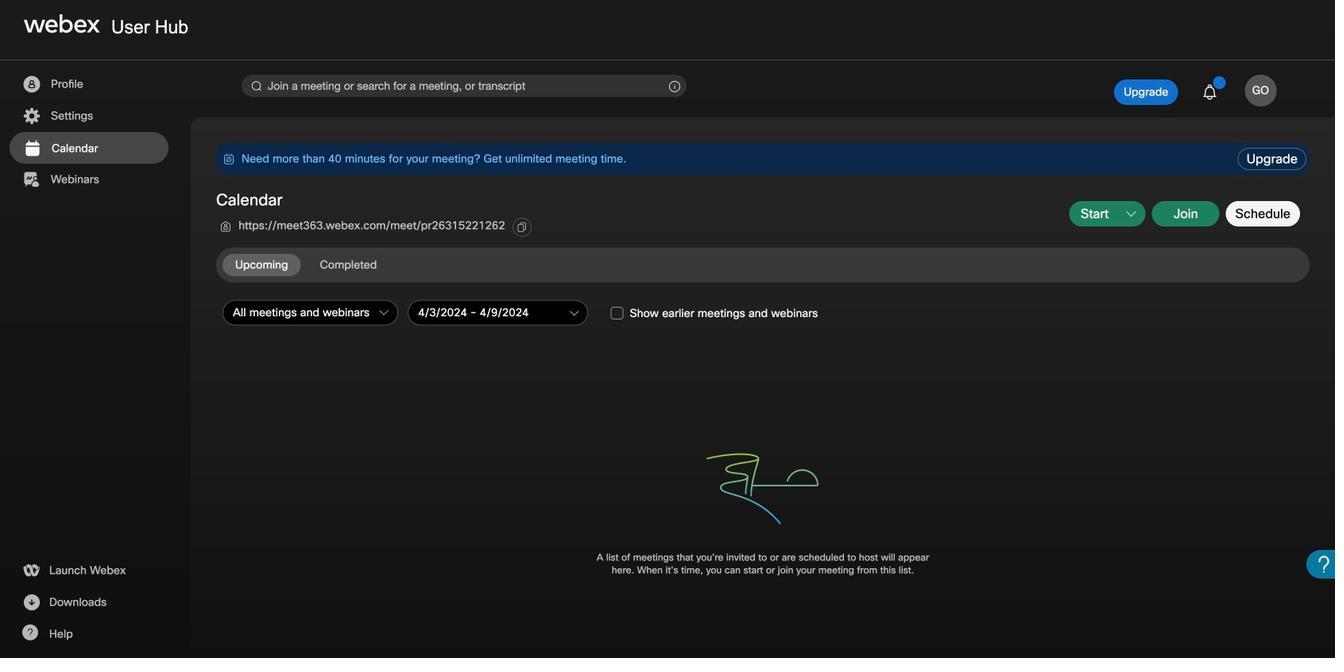 Task type: locate. For each thing, give the bounding box(es) containing it.
mds message queing_bold image
[[223, 153, 235, 165]]

tab
[[223, 254, 301, 276], [307, 254, 390, 276]]

mds webex helix filled image
[[21, 561, 41, 580]]

Join a meeting or search for a meeting, or transcript text field
[[242, 75, 687, 97]]

mds meetings_filled image
[[22, 139, 42, 158]]

1 tab from the left
[[223, 254, 301, 276]]

0 horizontal spatial tab
[[223, 254, 301, 276]]

1 horizontal spatial tab
[[307, 254, 390, 276]]

region
[[216, 143, 1235, 175]]

tab panel
[[216, 297, 1313, 620]]

mds people circle_filled image
[[21, 75, 41, 94]]

tab list
[[223, 254, 396, 276]]



Task type: describe. For each thing, give the bounding box(es) containing it.
mds settings_filled image
[[21, 107, 41, 126]]

ng help active image
[[21, 625, 38, 641]]

mds content download_filled image
[[21, 593, 41, 612]]

copy image
[[516, 222, 528, 233]]

2 tab from the left
[[307, 254, 390, 276]]

cisco webex image
[[24, 14, 100, 33]]

mds webinar_filled image
[[21, 170, 41, 189]]

start a meeting options image
[[1127, 210, 1136, 219]]



